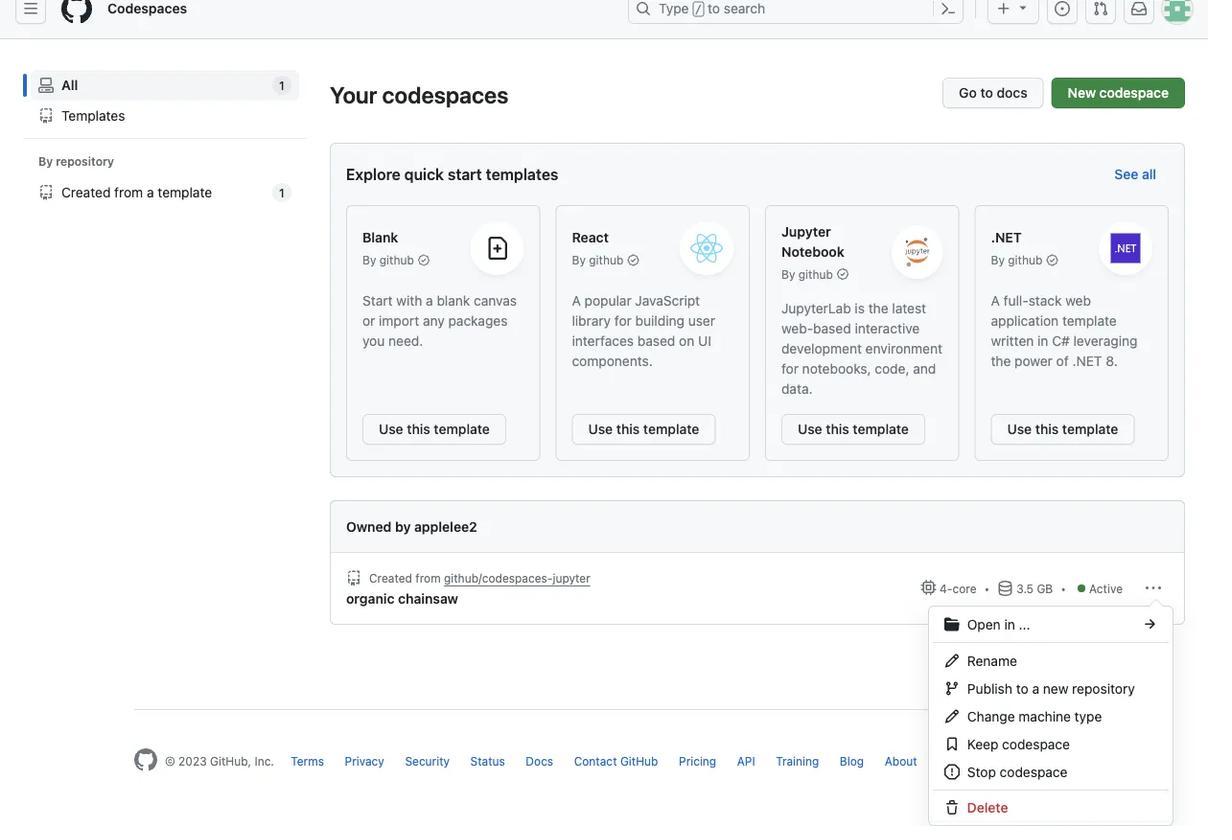 Task type: vqa. For each thing, say whether or not it's contained in the screenshot.
...
yes



Task type: describe. For each thing, give the bounding box(es) containing it.
by
[[395, 519, 411, 535]]

contact github link
[[574, 755, 659, 768]]

training link
[[776, 755, 820, 768]]

of
[[1057, 353, 1069, 369]]

organic
[[346, 591, 395, 607]]

created from github/codespaces-jupyter
[[369, 572, 591, 586]]

open
[[968, 617, 1001, 633]]

.net image
[[1111, 234, 1141, 263]]

web-
[[782, 320, 814, 336]]

use this template button for need.
[[363, 414, 506, 445]]

go to docs
[[959, 85, 1028, 101]]

you
[[363, 333, 385, 349]]

file directory open fill image
[[945, 617, 960, 633]]

2023
[[179, 755, 207, 768]]

for inside the jupyterlab is the latest web-based interactive development environment for notebooks, code, and data.
[[782, 361, 799, 377]]

chainsaw
[[398, 591, 459, 607]]

...
[[1019, 617, 1031, 633]]

training
[[776, 755, 820, 768]]

repository inside publish to a new repository button
[[1073, 681, 1136, 697]]

jupyterlab is the latest web-based interactive development environment for notebooks, code, and data.
[[782, 300, 943, 397]]

all
[[61, 77, 78, 93]]

open in ...
[[968, 617, 1031, 633]]

use for start with a blank canvas or import any packages you need.
[[379, 422, 404, 437]]

use this template for notebooks,
[[798, 422, 909, 437]]

terms
[[291, 755, 324, 768]]

interfaces
[[572, 333, 634, 349]]

by for a full-stack web application template written in c# leveraging the power of .net 8.
[[991, 254, 1005, 267]]

security link
[[405, 755, 450, 768]]

use for jupyterlab is the latest web-based interactive development environment for notebooks, code, and data.
[[798, 422, 823, 437]]

ui
[[698, 333, 712, 349]]

by github for .net
[[991, 254, 1043, 267]]

homepage image
[[134, 749, 157, 772]]

change machine type button
[[930, 703, 1173, 731]]

for inside the a popular javascript library for building user interfaces based on ui components.
[[615, 313, 632, 329]]

owned by applelee2
[[346, 519, 478, 535]]

by down codespaces image
[[38, 155, 53, 168]]

development
[[782, 341, 862, 356]]

react
[[572, 230, 609, 246]]

codespace for stop codespace
[[1000, 765, 1068, 780]]

search
[[724, 0, 766, 16]]

use this template button for ui
[[572, 414, 716, 445]]

written
[[991, 333, 1034, 349]]

template for a popular javascript library for building user interfaces based on ui components.
[[644, 422, 700, 437]]

new
[[1044, 681, 1069, 697]]

github for blank
[[380, 254, 414, 267]]

template for a full-stack web application template written in c# leveraging the power of .net 8.
[[1063, 422, 1119, 437]]

inc.
[[255, 755, 274, 768]]

git branch image
[[945, 682, 960, 697]]

use this template for ui
[[589, 422, 700, 437]]

from for github/codespaces-
[[416, 572, 441, 586]]

jupyter notebook
[[782, 224, 845, 259]]

to for publish to a new repository
[[1017, 681, 1029, 697]]

the inside the jupyterlab is the latest web-based interactive development environment for notebooks, code, and data.
[[869, 300, 889, 316]]

git pull request image
[[1094, 1, 1109, 16]]

file added image
[[486, 237, 509, 260]]

this for the
[[1036, 422, 1059, 437]]

created for created from github/codespaces-jupyter
[[369, 572, 412, 586]]

type
[[659, 0, 689, 16]]

1 for created from a template
[[279, 186, 285, 200]]

organic chainsaw
[[346, 591, 459, 607]]

about
[[885, 755, 918, 768]]

verified image for .net
[[1047, 255, 1058, 266]]

stop image
[[945, 765, 960, 780]]

created from a template
[[61, 185, 212, 200]]

pencil image for rename
[[945, 654, 960, 669]]

keep codespace
[[968, 737, 1071, 753]]

.net inside a full-stack web application template written in c# leveraging the power of .net 8.
[[1073, 353, 1103, 369]]

jupyterlab
[[782, 300, 852, 316]]

by github for react
[[572, 254, 624, 267]]

show more actions for codespace image
[[1146, 581, 1162, 597]]

change
[[968, 709, 1015, 725]]

stop codespace
[[968, 765, 1068, 780]]

library
[[572, 313, 611, 329]]

github/codespaces-
[[444, 572, 553, 586]]

new codespace
[[1068, 85, 1169, 101]]

based inside the a popular javascript library for building user interfaces based on ui components.
[[638, 333, 676, 349]]

notebooks,
[[803, 361, 872, 377]]

core
[[953, 582, 977, 596]]

start
[[363, 293, 393, 308]]

issue opened image
[[1055, 1, 1071, 16]]

privacy
[[345, 755, 385, 768]]

2 • from the left
[[1061, 582, 1067, 596]]

blank
[[437, 293, 470, 308]]

is
[[855, 300, 865, 316]]

codespaces image
[[38, 78, 54, 93]]

react link
[[572, 230, 609, 246]]

a for template
[[147, 185, 154, 200]]

a for a full-stack web application template written in c# leveraging the power of .net 8.
[[991, 293, 1000, 308]]

verified image for blank
[[418, 255, 430, 266]]

verified image for react
[[628, 255, 639, 266]]

based inside the jupyterlab is the latest web-based interactive development environment for notebooks, code, and data.
[[814, 320, 852, 336]]

created for created from a template
[[61, 185, 111, 200]]

pricing link
[[679, 755, 717, 768]]

by repository
[[38, 155, 114, 168]]

stack
[[1029, 293, 1062, 308]]

code,
[[875, 361, 910, 377]]

jupyter notebook link
[[782, 224, 845, 259]]

by github for jupyter notebook
[[782, 268, 833, 281]]

verified image for jupyter notebook
[[837, 269, 849, 280]]

from for a
[[114, 185, 143, 200]]

open in ... button
[[930, 611, 1173, 639]]

in inside a full-stack web application template written in c# leveraging the power of .net 8.
[[1038, 333, 1049, 349]]

by for jupyterlab is the latest web-based interactive development environment for notebooks, code, and data.
[[782, 268, 796, 281]]

organic chainsaw link
[[346, 589, 466, 609]]

keep
[[968, 737, 999, 753]]

explore quick start templates
[[346, 165, 559, 184]]

©
[[165, 755, 175, 768]]

bookmark image
[[945, 737, 960, 753]]

security
[[405, 755, 450, 768]]

change machine type
[[968, 709, 1103, 725]]

keep codespace button
[[930, 731, 1173, 759]]

dot fill image
[[1074, 581, 1090, 597]]

type
[[1075, 709, 1103, 725]]

pencil image for change machine type
[[945, 709, 960, 725]]

0 vertical spatial repository
[[56, 155, 114, 168]]

delete button
[[930, 795, 1173, 822]]

blog
[[840, 755, 865, 768]]

applelee2
[[414, 519, 478, 535]]



Task type: locate. For each thing, give the bounding box(es) containing it.
with
[[397, 293, 422, 308]]

4 use this template button from the left
[[991, 414, 1135, 445]]

based down building on the right top
[[638, 333, 676, 349]]

4-core
[[937, 582, 977, 596]]

0 vertical spatial .net
[[991, 230, 1022, 246]]

2 repo template image from the top
[[38, 185, 54, 200]]

menu
[[929, 606, 1174, 827]]

codespace for new codespace
[[1100, 85, 1169, 101]]

2 this from the left
[[617, 422, 640, 437]]

the inside a full-stack web application template written in c# leveraging the power of .net 8.
[[991, 353, 1011, 369]]

1 horizontal spatial for
[[782, 361, 799, 377]]

pricing
[[679, 755, 717, 768]]

1 use from the left
[[379, 422, 404, 437]]

use this template for need.
[[379, 422, 490, 437]]

verified image up stack
[[1047, 255, 1058, 266]]

components.
[[572, 353, 653, 369]]

new
[[1068, 85, 1097, 101]]

0 vertical spatial created
[[61, 185, 111, 200]]

0 horizontal spatial verified image
[[418, 255, 430, 266]]

2 horizontal spatial to
[[1017, 681, 1029, 697]]

publish
[[968, 681, 1013, 697]]

2 vertical spatial to
[[1017, 681, 1029, 697]]

quick
[[405, 165, 444, 184]]

1 horizontal spatial the
[[991, 353, 1011, 369]]

by github
[[363, 254, 414, 267], [572, 254, 624, 267], [991, 254, 1043, 267], [782, 268, 833, 281]]

1 horizontal spatial a
[[991, 293, 1000, 308]]

github/codespaces-jupyter link
[[444, 572, 591, 586]]

8.
[[1106, 353, 1118, 369]]

a inside the a popular javascript library for building user interfaces based on ui components.
[[572, 293, 581, 308]]

footer
[[119, 710, 1090, 820]]

trash image
[[945, 801, 960, 816]]

your
[[330, 82, 377, 108]]

.net link
[[991, 230, 1022, 246]]

to right go
[[981, 85, 994, 101]]

by github down react link
[[572, 254, 624, 267]]

0 horizontal spatial in
[[1005, 617, 1016, 633]]

templates link
[[31, 101, 299, 131]]

your codespaces
[[330, 82, 509, 108]]

a popular javascript library for building user interfaces based on ui components.
[[572, 293, 716, 369]]

use this template button down the need.
[[363, 414, 506, 445]]

0 vertical spatial the
[[869, 300, 889, 316]]

templates
[[61, 108, 125, 124]]

by
[[38, 155, 53, 168], [363, 254, 376, 267], [572, 254, 586, 267], [991, 254, 1005, 267], [782, 268, 796, 281]]

by down blank link
[[363, 254, 376, 267]]

1 pencil image from the top
[[945, 654, 960, 669]]

use for a full-stack web application template written in c# leveraging the power of .net 8.
[[1008, 422, 1032, 437]]

1 vertical spatial 1
[[279, 186, 285, 200]]

verified image up popular at the top of page
[[628, 255, 639, 266]]

a for a popular javascript library for building user interfaces based on ui components.
[[572, 293, 581, 308]]

•
[[985, 582, 990, 596], [1061, 582, 1067, 596]]

2 use this template from the left
[[589, 422, 700, 437]]

codespace for keep codespace
[[1003, 737, 1071, 753]]

use down the need.
[[379, 422, 404, 437]]

need.
[[389, 333, 423, 349]]

use this template down components. at the top of page
[[589, 422, 700, 437]]

codespace down change machine type
[[1003, 737, 1071, 753]]

1 vertical spatial a
[[426, 293, 433, 308]]

0 vertical spatial a
[[147, 185, 154, 200]]

database image
[[998, 581, 1013, 597]]

this for need.
[[407, 422, 430, 437]]

0 vertical spatial repo template image
[[38, 108, 54, 124]]

0 horizontal spatial verified image
[[628, 255, 639, 266]]

see all link
[[1103, 159, 1169, 190]]

jupyter
[[553, 572, 591, 586]]

from down templates at the top left of page
[[114, 185, 143, 200]]

command palette image
[[941, 1, 956, 16]]

0 horizontal spatial a
[[147, 185, 154, 200]]

use this template down notebooks, on the top
[[798, 422, 909, 437]]

notifications image
[[1132, 1, 1147, 16]]

codespaces
[[107, 0, 187, 16]]

1 horizontal spatial verified image
[[1047, 255, 1058, 266]]

this down the need.
[[407, 422, 430, 437]]

1 horizontal spatial to
[[981, 85, 994, 101]]

codespace
[[1100, 85, 1169, 101], [1003, 737, 1071, 753], [1000, 765, 1068, 780]]

1 1 from the top
[[279, 79, 285, 92]]

1 vertical spatial verified image
[[837, 269, 849, 280]]

codespace inside 'link'
[[1100, 85, 1169, 101]]

2 use from the left
[[589, 422, 613, 437]]

and
[[914, 361, 937, 377]]

cpu image
[[922, 580, 937, 596]]

by github down .net link
[[991, 254, 1043, 267]]

full-
[[1004, 293, 1029, 308]]

a left full-
[[991, 293, 1000, 308]]

2 vertical spatial codespace
[[1000, 765, 1068, 780]]

0 horizontal spatial for
[[615, 313, 632, 329]]

0 vertical spatial codespace
[[1100, 85, 1169, 101]]

2 vertical spatial a
[[1033, 681, 1040, 697]]

new codespace link
[[1052, 78, 1186, 108]]

1 use this template button from the left
[[363, 414, 506, 445]]

1 horizontal spatial •
[[1061, 582, 1067, 596]]

1 vertical spatial for
[[782, 361, 799, 377]]

javascript
[[635, 293, 700, 308]]

a full-stack web application template written in c# leveraging the power of .net 8.
[[991, 293, 1138, 369]]

api link
[[737, 755, 756, 768]]

1 horizontal spatial based
[[814, 320, 852, 336]]

packages
[[449, 313, 508, 329]]

use this template button down components. at the top of page
[[572, 414, 716, 445]]

building
[[636, 313, 685, 329]]

a right with at the left
[[426, 293, 433, 308]]

repo template image
[[346, 571, 362, 587]]

this for notebooks,
[[826, 422, 850, 437]]

this
[[407, 422, 430, 437], [617, 422, 640, 437], [826, 422, 850, 437], [1036, 422, 1059, 437]]

3.5
[[1017, 582, 1034, 596]]

owned
[[346, 519, 392, 535]]

github down blank link
[[380, 254, 414, 267]]

3 use this template from the left
[[798, 422, 909, 437]]

or
[[363, 313, 375, 329]]

github down notebook
[[799, 268, 833, 281]]

by github down notebook
[[782, 268, 833, 281]]

menu containing open in ...
[[929, 606, 1174, 827]]

data.
[[782, 381, 813, 397]]

repo template image
[[38, 108, 54, 124], [38, 185, 54, 200]]

4 this from the left
[[1036, 422, 1059, 437]]

1 use this template from the left
[[379, 422, 490, 437]]

use this template button
[[363, 414, 506, 445], [572, 414, 716, 445], [782, 414, 926, 445], [991, 414, 1135, 445]]

type / to search
[[659, 0, 766, 16]]

for up data.
[[782, 361, 799, 377]]

template for start with a blank canvas or import any packages you need.
[[434, 422, 490, 437]]

/
[[695, 3, 702, 16]]

a down templates link
[[147, 185, 154, 200]]

to right / on the right top
[[708, 0, 721, 16]]

use this template button down of
[[991, 414, 1135, 445]]

1 vertical spatial repo template image
[[38, 185, 54, 200]]

0 horizontal spatial based
[[638, 333, 676, 349]]

1 horizontal spatial a
[[426, 293, 433, 308]]

created down by repository
[[61, 185, 111, 200]]

codespace right new
[[1100, 85, 1169, 101]]

this for ui
[[617, 422, 640, 437]]

1 vertical spatial in
[[1005, 617, 1016, 633]]

use for a popular javascript library for building user interfaces based on ui components.
[[589, 422, 613, 437]]

.net left 8. on the right top of the page
[[1073, 353, 1103, 369]]

use this template button for notebooks,
[[782, 414, 926, 445]]

1 horizontal spatial .net
[[1073, 353, 1103, 369]]

3 this from the left
[[826, 422, 850, 437]]

the
[[869, 300, 889, 316], [991, 353, 1011, 369]]

notebook
[[782, 244, 845, 259]]

created up organic chainsaw
[[369, 572, 412, 586]]

in left ...
[[1005, 617, 1016, 633]]

go to docs link
[[943, 78, 1044, 108]]

environment
[[866, 341, 943, 356]]

by for start with a blank canvas or import any packages you need.
[[363, 254, 376, 267]]

by github down blank link
[[363, 254, 414, 267]]

by for a popular javascript library for building user interfaces based on ui components.
[[572, 254, 586, 267]]

application
[[991, 313, 1059, 329]]

1 • from the left
[[985, 582, 990, 596]]

repo template image for templates
[[38, 108, 54, 124]]

arrow right image
[[1143, 617, 1158, 633]]

1 vertical spatial to
[[981, 85, 994, 101]]

4 use this template from the left
[[1008, 422, 1119, 437]]

a up library
[[572, 293, 581, 308]]

2 1 from the top
[[279, 186, 285, 200]]

for
[[615, 313, 632, 329], [782, 361, 799, 377]]

2 a from the left
[[991, 293, 1000, 308]]

triangle down image
[[1016, 0, 1031, 15]]

codespaces link
[[100, 0, 195, 24]]

start with a blank canvas or import any packages you need.
[[363, 293, 517, 349]]

github for .net
[[1008, 254, 1043, 267]]

on
[[679, 333, 695, 349]]

0 vertical spatial for
[[615, 313, 632, 329]]

repo template image inside templates link
[[38, 108, 54, 124]]

• left 'database' image
[[985, 582, 990, 596]]

pencil image inside change machine type button
[[945, 709, 960, 725]]

use down data.
[[798, 422, 823, 437]]

repo template image down by repository
[[38, 185, 54, 200]]

rename
[[968, 653, 1018, 669]]

0 vertical spatial in
[[1038, 333, 1049, 349]]

react image
[[691, 234, 723, 263]]

verified image down notebook
[[837, 269, 849, 280]]

1 for all
[[279, 79, 285, 92]]

1 vertical spatial codespace
[[1003, 737, 1071, 753]]

2 pencil image from the top
[[945, 709, 960, 725]]

by down notebook
[[782, 268, 796, 281]]

template for jupyterlab is the latest web-based interactive development environment for notebooks, code, and data.
[[853, 422, 909, 437]]

use this template down the need.
[[379, 422, 490, 437]]

created
[[61, 185, 111, 200], [369, 572, 412, 586]]

use this template for the
[[1008, 422, 1119, 437]]

for down popular at the top of page
[[615, 313, 632, 329]]

pencil image
[[945, 654, 960, 669], [945, 709, 960, 725]]

1 horizontal spatial created
[[369, 572, 412, 586]]

0 horizontal spatial from
[[114, 185, 143, 200]]

1 this from the left
[[407, 422, 430, 437]]

docs link
[[526, 755, 554, 768]]

the down written
[[991, 353, 1011, 369]]

this down components. at the top of page
[[617, 422, 640, 437]]

stop codespace button
[[930, 759, 1173, 787]]

contact
[[574, 755, 617, 768]]

all
[[1143, 166, 1157, 182]]

latest
[[893, 300, 927, 316]]

1 horizontal spatial in
[[1038, 333, 1049, 349]]

any
[[423, 313, 445, 329]]

web
[[1066, 293, 1092, 308]]

based
[[814, 320, 852, 336], [638, 333, 676, 349]]

2 horizontal spatial a
[[1033, 681, 1040, 697]]

to inside button
[[1017, 681, 1029, 697]]

use down components. at the top of page
[[589, 422, 613, 437]]

interactive
[[855, 320, 920, 336]]

4 use from the left
[[1008, 422, 1032, 437]]

a for new
[[1033, 681, 1040, 697]]

start
[[448, 165, 482, 184]]

from up chainsaw
[[416, 572, 441, 586]]

homepage image
[[61, 0, 92, 24]]

repo template image down codespaces image
[[38, 108, 54, 124]]

blank
[[363, 230, 399, 246]]

a
[[147, 185, 154, 200], [426, 293, 433, 308], [1033, 681, 1040, 697]]

3.5 gb •
[[1017, 582, 1067, 596]]

verified image up with at the left
[[418, 255, 430, 266]]

2 use this template button from the left
[[572, 414, 716, 445]]

0 vertical spatial pencil image
[[945, 654, 960, 669]]

0 vertical spatial from
[[114, 185, 143, 200]]

0 vertical spatial 1
[[279, 79, 285, 92]]

by down react link
[[572, 254, 586, 267]]

import
[[379, 313, 419, 329]]

stop
[[968, 765, 997, 780]]

c#
[[1053, 333, 1070, 349]]

4-
[[940, 582, 953, 596]]

1 horizontal spatial repository
[[1073, 681, 1136, 697]]

0 horizontal spatial a
[[572, 293, 581, 308]]

.net up full-
[[991, 230, 1022, 246]]

0 horizontal spatial to
[[708, 0, 721, 16]]

rename button
[[930, 648, 1173, 675]]

1 vertical spatial repository
[[1073, 681, 1136, 697]]

github down .net link
[[1008, 254, 1043, 267]]

jupyter
[[782, 224, 832, 239]]

repository down templates at the top left of page
[[56, 155, 114, 168]]

a for blank
[[426, 293, 433, 308]]

gb
[[1037, 582, 1054, 596]]

by github for blank
[[363, 254, 414, 267]]

repository
[[56, 155, 114, 168], [1073, 681, 1136, 697]]

the right is
[[869, 300, 889, 316]]

use this template down of
[[1008, 422, 1119, 437]]

this down power
[[1036, 422, 1059, 437]]

1 vertical spatial from
[[416, 572, 441, 586]]

0 horizontal spatial the
[[869, 300, 889, 316]]

1 horizontal spatial verified image
[[837, 269, 849, 280]]

pencil image inside rename button
[[945, 654, 960, 669]]

use this template button down notebooks, on the top
[[782, 414, 926, 445]]

a inside start with a blank canvas or import any packages you need.
[[426, 293, 433, 308]]

0 horizontal spatial •
[[985, 582, 990, 596]]

github,
[[210, 755, 251, 768]]

1 vertical spatial the
[[991, 353, 1011, 369]]

1 a from the left
[[572, 293, 581, 308]]

0 horizontal spatial .net
[[991, 230, 1022, 246]]

status link
[[471, 755, 505, 768]]

github down react
[[589, 254, 624, 267]]

github for react
[[589, 254, 624, 267]]

by down .net link
[[991, 254, 1005, 267]]

pencil image down git branch icon
[[945, 709, 960, 725]]

this down notebooks, on the top
[[826, 422, 850, 437]]

verified image
[[418, 255, 430, 266], [1047, 255, 1058, 266]]

0 horizontal spatial created
[[61, 185, 111, 200]]

1 vertical spatial pencil image
[[945, 709, 960, 725]]

status
[[471, 755, 505, 768]]

footer containing © 2023 github, inc.
[[119, 710, 1090, 820]]

delete
[[968, 801, 1009, 816]]

leveraging
[[1074, 333, 1138, 349]]

a inside a full-stack web application template written in c# leveraging the power of .net 8.
[[991, 293, 1000, 308]]

pencil image up git branch icon
[[945, 654, 960, 669]]

in inside button
[[1005, 617, 1016, 633]]

codespace down the keep codespace
[[1000, 765, 1068, 780]]

1 repo template image from the top
[[38, 108, 54, 124]]

• left dot fill image
[[1061, 582, 1067, 596]]

3 use from the left
[[798, 422, 823, 437]]

1 verified image from the left
[[418, 255, 430, 266]]

use down power
[[1008, 422, 1032, 437]]

2 verified image from the left
[[1047, 255, 1058, 266]]

see
[[1115, 166, 1139, 182]]

0 vertical spatial verified image
[[628, 255, 639, 266]]

0 vertical spatial to
[[708, 0, 721, 16]]

from
[[114, 185, 143, 200], [416, 572, 441, 586]]

github for jupyter notebook
[[799, 268, 833, 281]]

1 vertical spatial .net
[[1073, 353, 1103, 369]]

a inside publish to a new repository button
[[1033, 681, 1040, 697]]

repo template image for created from a template
[[38, 185, 54, 200]]

based up the development
[[814, 320, 852, 336]]

to for go to docs
[[981, 85, 994, 101]]

to up change machine type
[[1017, 681, 1029, 697]]

1 vertical spatial created
[[369, 572, 412, 586]]

3 use this template button from the left
[[782, 414, 926, 445]]

repository up type
[[1073, 681, 1136, 697]]

jupyter notebook image
[[905, 238, 931, 267]]

1 horizontal spatial from
[[416, 572, 441, 586]]

plus image
[[997, 1, 1012, 16]]

in left 'c#' at top
[[1038, 333, 1049, 349]]

0 horizontal spatial repository
[[56, 155, 114, 168]]

.net
[[991, 230, 1022, 246], [1073, 353, 1103, 369]]

verified image
[[628, 255, 639, 266], [837, 269, 849, 280]]

use this template button for the
[[991, 414, 1135, 445]]

a left new
[[1033, 681, 1040, 697]]

blank link
[[363, 230, 399, 246]]

template inside a full-stack web application template written in c# leveraging the power of .net 8.
[[1063, 313, 1117, 329]]



